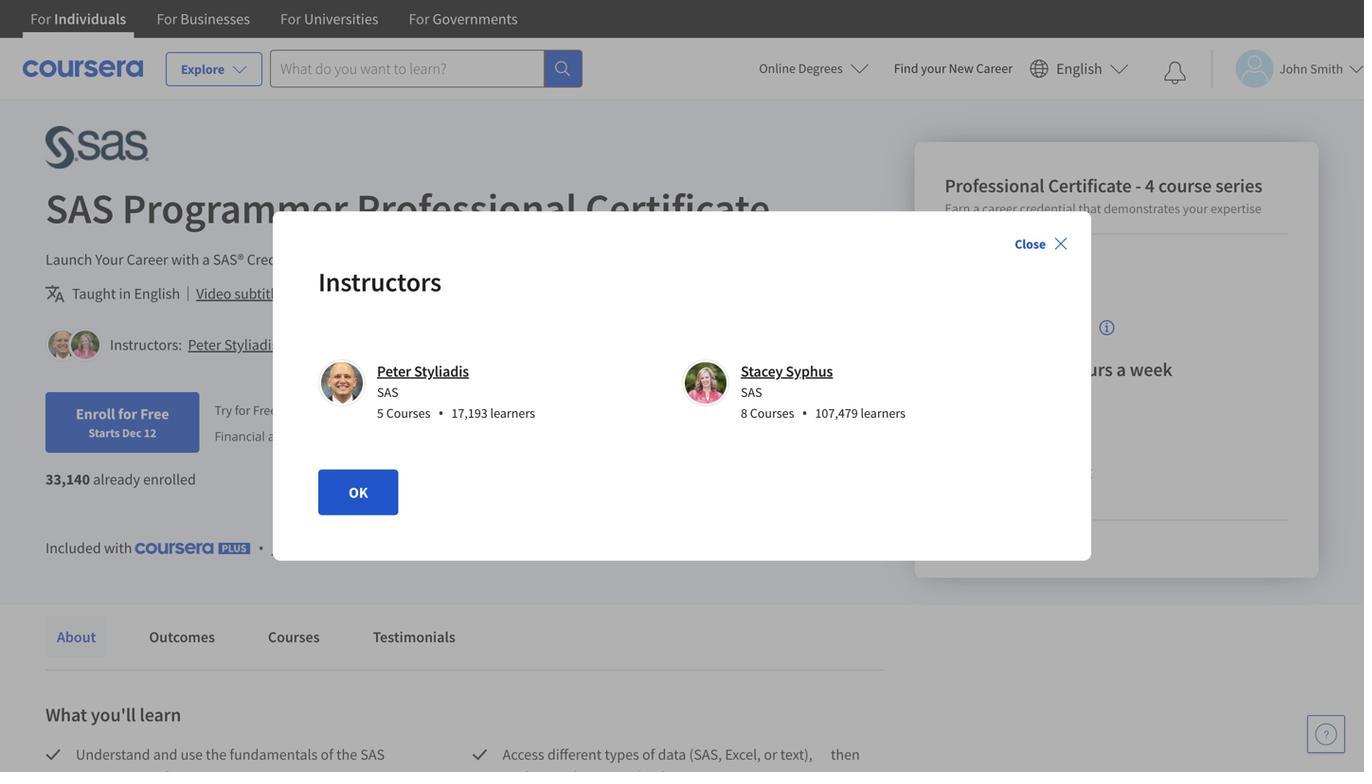 Task type: describe. For each thing, give the bounding box(es) containing it.
for for enroll for free
[[118, 405, 137, 424]]

coursera plus image
[[135, 543, 251, 554]]

view all courses
[[945, 540, 1036, 557]]

0 vertical spatial data
[[658, 745, 686, 764]]

credential.
[[247, 250, 317, 269]]

information about difficulty level pre-requisites. image
[[1100, 320, 1115, 335]]

programming
[[76, 768, 163, 772]]

certification.
[[676, 250, 756, 269]]

your inside find your new career link
[[921, 60, 947, 77]]

master
[[320, 250, 362, 269]]

0 vertical spatial peter
[[188, 335, 221, 354]]

• learn more
[[258, 538, 344, 558]]

0 horizontal spatial •
[[258, 538, 264, 558]]

series
[[1216, 174, 1263, 198]]

instructors dialog
[[273, 212, 1092, 561]]

sas image
[[45, 126, 149, 169]]

try for free: enroll to start your 7-day full access free trial financial aid available
[[215, 402, 527, 445]]

data analysis
[[267, 36, 341, 53]]

for for businesses
[[157, 9, 177, 28]]

coursera image
[[23, 53, 143, 84]]

browse
[[95, 36, 136, 53]]

months
[[958, 358, 1020, 381]]

for for governments
[[409, 9, 430, 28]]

courses for peter
[[386, 404, 431, 421]]

stacey syphus sas 8 courses • 107,479 learners
[[741, 362, 906, 423]]

2 months at 10 hours a week
[[945, 358, 1173, 381]]

learners for syphus
[[861, 404, 906, 421]]

2 earn from the top
[[945, 460, 982, 484]]

testimonials link
[[362, 616, 467, 658]]

help center image
[[1315, 723, 1338, 746]]

ok button
[[318, 470, 399, 515]]

available inside the try for free: enroll to start your 7-day full access free trial financial aid available
[[289, 428, 339, 445]]

sas inside peter styliadis sas 5 courses • 17,193 learners
[[377, 384, 399, 401]]

understand
[[76, 745, 150, 764]]

explore
[[503, 768, 550, 772]]

start
[[332, 402, 358, 419]]

learn more link
[[272, 536, 344, 560]]

ok
[[349, 483, 368, 502]]

to
[[318, 402, 330, 419]]

language
[[166, 768, 224, 772]]

included with
[[45, 538, 135, 557]]

1 horizontal spatial programmer
[[593, 250, 673, 269]]

stacey syphus image
[[71, 331, 100, 359]]

-
[[1136, 174, 1142, 198]]

text),
[[781, 745, 813, 764]]

dec
[[122, 425, 142, 441]]

recommended
[[945, 320, 1029, 337]]

access
[[503, 745, 545, 764]]

prepare
[[581, 768, 630, 772]]

professional inside professional certificate - 4 course series earn a career credential that demonstrates your expertise
[[945, 174, 1045, 198]]

stacey syphus image
[[685, 362, 727, 404]]

5
[[377, 404, 384, 421]]

earn inside professional certificate - 4 course series earn a career credential that demonstrates your expertise
[[945, 200, 971, 217]]

experience
[[1032, 320, 1092, 337]]

governments
[[433, 9, 518, 28]]

learn
[[272, 539, 307, 558]]

in
[[119, 284, 131, 303]]

data for data science
[[166, 36, 192, 53]]

of inside understand and use the fundamentals of the sas programming language
[[321, 745, 333, 764]]

try
[[215, 402, 232, 419]]

8
[[741, 404, 748, 421]]

banner navigation
[[15, 0, 533, 38]]

recommended experience
[[945, 320, 1092, 337]]

0 vertical spatial with
[[171, 250, 199, 269]]

the right use
[[206, 745, 227, 764]]

0 vertical spatial peter styliadis link
[[188, 335, 278, 354]]

financial
[[215, 428, 265, 445]]

free
[[481, 402, 502, 419]]

2 sas® from the left
[[526, 250, 556, 269]]

• for styliadis
[[438, 403, 444, 423]]

credential
[[1020, 200, 1076, 217]]

english inside button
[[1057, 59, 1103, 78]]

for universities
[[280, 9, 379, 28]]

science
[[194, 36, 237, 53]]

analysis
[[295, 36, 341, 53]]

courses for stacey
[[750, 404, 795, 421]]

english button
[[1023, 38, 1137, 100]]

earn degree credit
[[945, 460, 1092, 484]]

2
[[945, 358, 955, 381]]

data science
[[166, 36, 237, 53]]

stacey
[[741, 362, 783, 381]]

expertise
[[1211, 200, 1262, 217]]

107,479
[[815, 404, 858, 421]]

professional certificate - 4 course series earn a career credential that demonstrates your expertise
[[945, 174, 1263, 217]]

peter styliadis sas 5 courses • 17,193 learners
[[377, 362, 535, 423]]

course
[[1159, 174, 1212, 198]]

access
[[442, 402, 478, 419]]

already
[[93, 470, 140, 489]]

enroll for free starts dec 12
[[76, 405, 169, 441]]

you'll
[[91, 703, 136, 727]]

browse link
[[87, 27, 143, 62]]

use
[[181, 745, 203, 764]]

for for universities
[[280, 9, 301, 28]]

view
[[945, 540, 973, 557]]

at
[[1024, 358, 1040, 381]]

data for data analysis
[[267, 36, 293, 53]]

aid
[[268, 428, 286, 445]]

day
[[399, 402, 419, 419]]

0 horizontal spatial courses
[[268, 628, 320, 647]]

7-
[[388, 402, 399, 419]]

33,140 already enrolled
[[45, 470, 196, 489]]

individuals
[[54, 9, 126, 28]]

types
[[605, 745, 639, 764]]

taught in english
[[72, 284, 180, 303]]

sas inside understand and use the fundamentals of the sas programming language
[[360, 745, 385, 764]]

certificate inside professional certificate - 4 course series earn a career credential that demonstrates your expertise
[[1049, 174, 1132, 198]]



Task type: locate. For each thing, give the bounding box(es) containing it.
0 vertical spatial earn
[[945, 200, 971, 217]]

certificate up that
[[1049, 174, 1132, 198]]

1 of from the left
[[321, 745, 333, 764]]

0 horizontal spatial peter
[[188, 335, 221, 354]]

starts
[[88, 425, 120, 441]]

programmer right base
[[593, 250, 673, 269]]

businesses
[[180, 9, 250, 28]]

3 for from the left
[[280, 9, 301, 28]]

programmer up "credential."
[[122, 182, 348, 235]]

1 earn from the top
[[945, 200, 971, 217]]

2 for from the left
[[157, 9, 177, 28]]

0 horizontal spatial for
[[118, 405, 137, 424]]

with up 'video'
[[171, 250, 199, 269]]

earn left degree
[[945, 460, 982, 484]]

None search field
[[270, 50, 583, 88]]

then
[[831, 745, 860, 764]]

data
[[166, 36, 192, 53], [267, 36, 293, 53]]

1 horizontal spatial of
[[642, 745, 655, 764]]

0 horizontal spatial of
[[321, 745, 333, 764]]

0 horizontal spatial styliadis
[[224, 335, 278, 354]]

subtitles
[[234, 284, 288, 303]]

courses inside peter styliadis sas 5 courses • 17,193 learners
[[386, 404, 431, 421]]

learners for styliadis
[[490, 404, 535, 421]]

peter styliadis image
[[48, 331, 77, 359], [321, 362, 363, 404]]

your
[[95, 250, 124, 269]]

sas
[[45, 182, 114, 235], [377, 384, 399, 401], [741, 384, 762, 401], [360, 745, 385, 764]]

0 horizontal spatial and
[[153, 745, 178, 764]]

professional
[[945, 174, 1045, 198], [356, 182, 577, 235]]

fundamentals
[[230, 745, 318, 764]]

and inside access different types of data (sas, excel, or text),      then explore and prepare the data
[[553, 768, 578, 772]]

courses inside stacey syphus sas 8 courses • 107,479 learners
[[750, 404, 795, 421]]

1 horizontal spatial courses
[[386, 404, 431, 421]]

data analysis link
[[260, 27, 348, 62]]

4
[[1145, 174, 1155, 198]]

taught
[[72, 284, 116, 303]]

show notifications image
[[1164, 62, 1187, 84]]

1 for from the left
[[30, 9, 51, 28]]

• for syphus
[[802, 403, 808, 423]]

peter inside peter styliadis sas 5 courses • 17,193 learners
[[377, 362, 411, 381]]

courses right 8
[[750, 404, 795, 421]]

universities
[[304, 9, 379, 28]]

peter styliadis link
[[188, 335, 278, 354], [377, 362, 469, 381]]

1 vertical spatial with
[[104, 538, 132, 557]]

peter styliadis image left the 7-
[[321, 362, 363, 404]]

of inside access different types of data (sas, excel, or text),      then explore and prepare the data
[[642, 745, 655, 764]]

for
[[481, 250, 499, 269], [235, 402, 250, 419], [118, 405, 137, 424]]

0 vertical spatial and
[[153, 745, 178, 764]]

the right required
[[502, 250, 523, 269]]

available down to
[[289, 428, 339, 445]]

sas programmer professional certificate
[[45, 182, 771, 235]]

professional up required
[[356, 182, 577, 235]]

your right the find
[[921, 60, 947, 77]]

for for individuals
[[30, 9, 51, 28]]

the left skills
[[365, 250, 386, 269]]

what
[[45, 703, 87, 727]]

instructors:
[[110, 335, 182, 354]]

enroll up starts
[[76, 405, 115, 424]]

peter
[[188, 335, 221, 354], [377, 362, 411, 381]]

2 horizontal spatial a
[[1117, 358, 1126, 381]]

courses down learn
[[268, 628, 320, 647]]

enroll inside the try for free: enroll to start your 7-day full access free trial financial aid available
[[283, 402, 316, 419]]

sas® up 'video'
[[213, 250, 244, 269]]

syphus
[[786, 362, 833, 381]]

for up data science
[[157, 9, 177, 28]]

sas® left base
[[526, 250, 556, 269]]

1 data from the left
[[166, 36, 192, 53]]

2 horizontal spatial your
[[1183, 200, 1208, 217]]

sas inside stacey syphus sas 8 courses • 107,479 learners
[[741, 384, 762, 401]]

peter styliadis image inside the instructors 'dialog'
[[321, 362, 363, 404]]

learners inside stacey syphus sas 8 courses • 107,479 learners
[[861, 404, 906, 421]]

• left 107,479
[[802, 403, 808, 423]]

hours
[[1067, 358, 1113, 381]]

1 vertical spatial peter
[[377, 362, 411, 381]]

1 vertical spatial english
[[134, 284, 180, 303]]

1 vertical spatial a
[[202, 250, 210, 269]]

learners right the 17,193
[[490, 404, 535, 421]]

enrolled
[[143, 470, 196, 489]]

peter styliadis image down taught
[[48, 331, 77, 359]]

degree
[[986, 460, 1042, 484]]

access different types of data (sas, excel, or text),      then explore and prepare the data
[[503, 745, 863, 772]]

free
[[140, 405, 169, 424]]

with right included
[[104, 538, 132, 557]]

2 horizontal spatial •
[[802, 403, 808, 423]]

courses right 5
[[386, 404, 431, 421]]

courses
[[992, 540, 1036, 557]]

a left week
[[1117, 358, 1126, 381]]

2 of from the left
[[642, 745, 655, 764]]

courses link
[[257, 616, 331, 658]]

or
[[764, 745, 778, 764]]

different
[[548, 745, 602, 764]]

data science link
[[159, 27, 245, 62]]

career
[[983, 200, 1017, 217]]

1 vertical spatial career
[[127, 250, 168, 269]]

peter down 'video'
[[188, 335, 221, 354]]

0 horizontal spatial career
[[127, 250, 168, 269]]

2 data from the left
[[267, 36, 293, 53]]

1 vertical spatial and
[[553, 768, 578, 772]]

1 vertical spatial your
[[1183, 200, 1208, 217]]

required
[[424, 250, 478, 269]]

• left learn
[[258, 538, 264, 558]]

1 vertical spatial styliadis
[[414, 362, 469, 381]]

0 vertical spatial career
[[977, 60, 1013, 77]]

styliadis down subtitles
[[224, 335, 278, 354]]

0 horizontal spatial peter styliadis link
[[188, 335, 278, 354]]

your inside the try for free: enroll to start your 7-day full access free trial financial aid available
[[360, 402, 385, 419]]

1 horizontal spatial sas®
[[526, 250, 556, 269]]

2 horizontal spatial for
[[481, 250, 499, 269]]

a inside professional certificate - 4 course series earn a career credential that demonstrates your expertise
[[973, 200, 980, 217]]

17,193
[[451, 404, 488, 421]]

what you'll learn
[[45, 703, 181, 727]]

the inside access different types of data (sas, excel, or text),      then explore and prepare the data
[[633, 768, 654, 772]]

styliadis up full
[[414, 362, 469, 381]]

1 horizontal spatial enroll
[[283, 402, 316, 419]]

enroll
[[283, 402, 316, 419], [76, 405, 115, 424]]

0 horizontal spatial data
[[166, 36, 192, 53]]

1 horizontal spatial for
[[235, 402, 250, 419]]

1 horizontal spatial with
[[171, 250, 199, 269]]

and left use
[[153, 745, 178, 764]]

a up 'video'
[[202, 250, 210, 269]]

1 horizontal spatial •
[[438, 403, 444, 423]]

33,140
[[45, 470, 90, 489]]

courses
[[386, 404, 431, 421], [750, 404, 795, 421], [268, 628, 320, 647]]

financial aid available button
[[215, 428, 339, 445]]

base
[[559, 250, 590, 269]]

0 vertical spatial a
[[973, 200, 980, 217]]

for left individuals
[[30, 9, 51, 28]]

instructors
[[318, 265, 442, 298]]

and inside understand and use the fundamentals of the sas programming language
[[153, 745, 178, 764]]

career right your
[[127, 250, 168, 269]]

close
[[1015, 235, 1046, 252]]

1 horizontal spatial and
[[553, 768, 578, 772]]

professional up career
[[945, 174, 1045, 198]]

video
[[196, 284, 231, 303]]

1 vertical spatial peter styliadis link
[[377, 362, 469, 381]]

1 vertical spatial peter styliadis image
[[321, 362, 363, 404]]

video subtitles available button
[[196, 282, 347, 305]]

• inside peter styliadis sas 5 courses • 17,193 learners
[[438, 403, 444, 423]]

english
[[1057, 59, 1103, 78], [134, 284, 180, 303]]

1 sas® from the left
[[213, 250, 244, 269]]

1 horizontal spatial learners
[[861, 404, 906, 421]]

1 vertical spatial data
[[657, 768, 685, 772]]

data down for businesses
[[166, 36, 192, 53]]

available
[[291, 284, 347, 303], [289, 428, 339, 445]]

0 vertical spatial programmer
[[122, 182, 348, 235]]

the right fundamentals
[[337, 745, 357, 764]]

0 horizontal spatial sas®
[[213, 250, 244, 269]]

for right required
[[481, 250, 499, 269]]

learners right 107,479
[[861, 404, 906, 421]]

earn left career
[[945, 200, 971, 217]]

your down course
[[1183, 200, 1208, 217]]

• left the 17,193
[[438, 403, 444, 423]]

of right fundamentals
[[321, 745, 333, 764]]

4 for from the left
[[409, 9, 430, 28]]

1 horizontal spatial peter
[[377, 362, 411, 381]]

1 horizontal spatial your
[[921, 60, 947, 77]]

testimonials
[[373, 628, 456, 647]]

learners
[[490, 404, 535, 421], [861, 404, 906, 421]]

sas®
[[213, 250, 244, 269], [526, 250, 556, 269]]

for inside enroll for free starts dec 12
[[118, 405, 137, 424]]

for up dec
[[118, 405, 137, 424]]

0 vertical spatial available
[[291, 284, 347, 303]]

1 horizontal spatial data
[[267, 36, 293, 53]]

styliadis
[[224, 335, 278, 354], [414, 362, 469, 381]]

career
[[977, 60, 1013, 77], [127, 250, 168, 269]]

for for try for free: enroll to start your 7-day full access free trial
[[235, 402, 250, 419]]

outcomes
[[149, 628, 215, 647]]

0 vertical spatial english
[[1057, 59, 1103, 78]]

career right new
[[977, 60, 1013, 77]]

2 vertical spatial a
[[1117, 358, 1126, 381]]

the down types
[[633, 768, 654, 772]]

launch your career with a sas® credential. master the skills required for the sas® base programmer certification.
[[45, 250, 756, 269]]

peter styliadis link down 'video'
[[188, 335, 278, 354]]

1 vertical spatial available
[[289, 428, 339, 445]]

1 horizontal spatial professional
[[945, 174, 1045, 198]]

styliadis inside peter styliadis sas 5 courses • 17,193 learners
[[414, 362, 469, 381]]

data right prepare
[[657, 768, 685, 772]]

0 horizontal spatial english
[[134, 284, 180, 303]]

stacey syphus link
[[741, 362, 833, 381]]

0 horizontal spatial learners
[[490, 404, 535, 421]]

1 vertical spatial programmer
[[593, 250, 673, 269]]

for inside the try for free: enroll to start your 7-day full access free trial financial aid available
[[235, 402, 250, 419]]

1 horizontal spatial english
[[1057, 59, 1103, 78]]

10
[[1044, 358, 1063, 381]]

of right types
[[642, 745, 655, 764]]

data left "analysis" on the left
[[267, 36, 293, 53]]

data
[[658, 745, 686, 764], [657, 768, 685, 772]]

1 horizontal spatial certificate
[[1049, 174, 1132, 198]]

1 learners from the left
[[490, 404, 535, 421]]

your left the 7-
[[360, 402, 385, 419]]

enroll inside enroll for free starts dec 12
[[76, 405, 115, 424]]

about link
[[45, 616, 107, 658]]

0 vertical spatial styliadis
[[224, 335, 278, 354]]

1 vertical spatial earn
[[945, 460, 982, 484]]

a left career
[[973, 200, 980, 217]]

learners inside peter styliadis sas 5 courses • 17,193 learners
[[490, 404, 535, 421]]

the
[[365, 250, 386, 269], [502, 250, 523, 269], [206, 745, 227, 764], [337, 745, 357, 764], [633, 768, 654, 772]]

find
[[894, 60, 919, 77]]

for right try
[[235, 402, 250, 419]]

2 vertical spatial your
[[360, 402, 385, 419]]

1 horizontal spatial a
[[973, 200, 980, 217]]

peter styliadis link up full
[[377, 362, 469, 381]]

data left (sas,
[[658, 745, 686, 764]]

0 horizontal spatial peter styliadis image
[[48, 331, 77, 359]]

0 vertical spatial peter styliadis image
[[48, 331, 77, 359]]

available down master
[[291, 284, 347, 303]]

2 learners from the left
[[861, 404, 906, 421]]

enroll left to
[[283, 402, 316, 419]]

1 horizontal spatial career
[[977, 60, 1013, 77]]

for left governments
[[409, 9, 430, 28]]

free:
[[253, 402, 280, 419]]

for businesses
[[157, 9, 250, 28]]

2 horizontal spatial courses
[[750, 404, 795, 421]]

for individuals
[[30, 9, 126, 28]]

that
[[1079, 200, 1102, 217]]

for up data analysis
[[280, 9, 301, 28]]

• inside stacey syphus sas 8 courses • 107,479 learners
[[802, 403, 808, 423]]

available inside button
[[291, 284, 347, 303]]

0 horizontal spatial programmer
[[122, 182, 348, 235]]

and down different
[[553, 768, 578, 772]]

0 horizontal spatial your
[[360, 402, 385, 419]]

0 horizontal spatial enroll
[[76, 405, 115, 424]]

credit
[[1045, 460, 1092, 484]]

0 horizontal spatial a
[[202, 250, 210, 269]]

video subtitles available
[[196, 284, 347, 303]]

0 vertical spatial your
[[921, 60, 947, 77]]

0 horizontal spatial certificate
[[585, 182, 771, 235]]

find your new career link
[[885, 57, 1023, 81]]

1 horizontal spatial peter styliadis image
[[321, 362, 363, 404]]

included
[[45, 538, 101, 557]]

all
[[975, 540, 990, 557]]

certificate up certification.
[[585, 182, 771, 235]]

0 horizontal spatial with
[[104, 538, 132, 557]]

1 horizontal spatial styliadis
[[414, 362, 469, 381]]

peter up the 7-
[[377, 362, 411, 381]]

your inside professional certificate - 4 course series earn a career credential that demonstrates your expertise
[[1183, 200, 1208, 217]]

for
[[30, 9, 51, 28], [157, 9, 177, 28], [280, 9, 301, 28], [409, 9, 430, 28]]

skills
[[389, 250, 421, 269]]

1 horizontal spatial peter styliadis link
[[377, 362, 469, 381]]

0 horizontal spatial professional
[[356, 182, 577, 235]]



Task type: vqa. For each thing, say whether or not it's contained in the screenshot.
60
no



